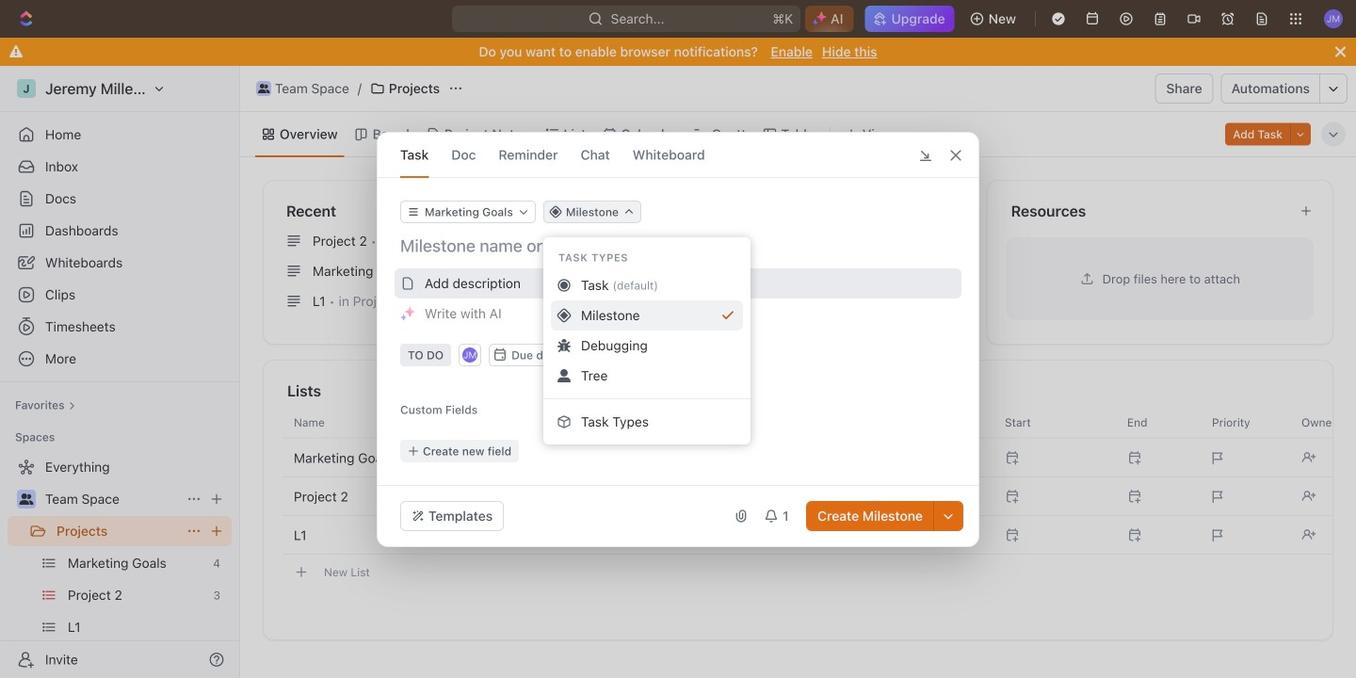 Task type: describe. For each thing, give the bounding box(es) containing it.
sidebar navigation
[[0, 66, 240, 678]]

user group image inside tree
[[19, 494, 33, 505]]

Milestone name or type '/' for commands text field
[[400, 235, 960, 257]]

0 vertical spatial user group image
[[258, 84, 270, 93]]



Task type: locate. For each thing, give the bounding box(es) containing it.
0 horizontal spatial user group image
[[19, 494, 33, 505]]

tree
[[8, 452, 232, 678]]

user group image
[[258, 84, 270, 93], [19, 494, 33, 505]]

bug image
[[558, 339, 571, 352]]

tree inside the sidebar navigation
[[8, 452, 232, 678]]

1 vertical spatial user group image
[[19, 494, 33, 505]]

dialog
[[377, 132, 980, 547]]

user large image
[[558, 369, 571, 383]]

1 horizontal spatial user group image
[[258, 84, 270, 93]]



Task type: vqa. For each thing, say whether or not it's contained in the screenshot.
all in Button
no



